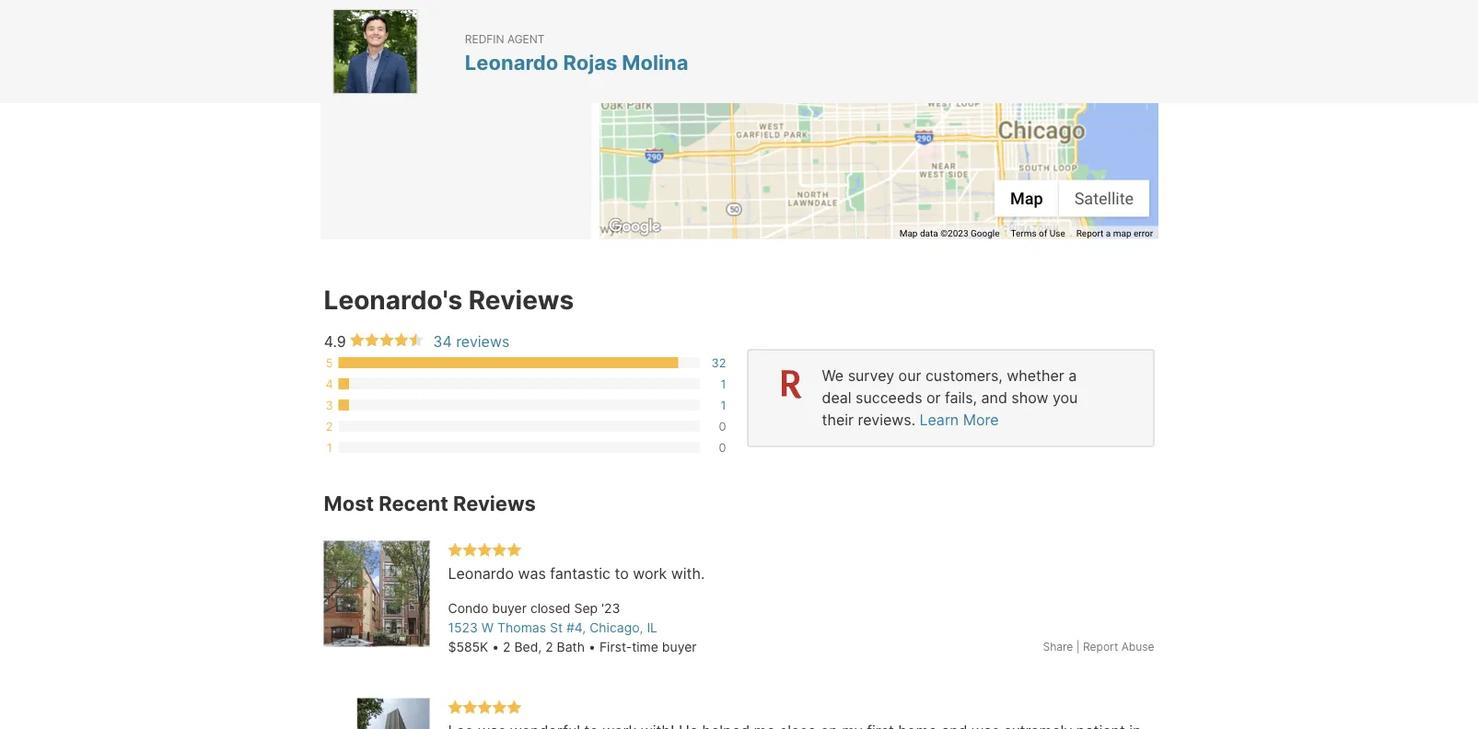 Task type: vqa. For each thing, say whether or not it's contained in the screenshot.
Leonardo Rojas Molina, Redfin Agent image
yes



Task type: describe. For each thing, give the bounding box(es) containing it.
il
[[647, 620, 658, 636]]

map region
[[578, 0, 1285, 278]]

rojas
[[563, 50, 617, 74]]

most recent reviews
[[324, 491, 536, 516]]

1 rating 5.0 out of 5 element from the top
[[448, 542, 522, 559]]

abuse
[[1121, 640, 1154, 653]]

1 vertical spatial report
[[1083, 640, 1118, 653]]

google image
[[604, 215, 665, 239]]

1523 w thomas st #4, chicago, il link
[[448, 620, 658, 636]]

0 for 2
[[719, 419, 726, 433]]

and
[[981, 389, 1007, 407]]

$585k
[[448, 639, 488, 655]]

google
[[971, 227, 1000, 239]]

1 for 4
[[721, 377, 726, 391]]

2 • from the left
[[589, 639, 596, 655]]

w
[[482, 620, 494, 636]]

report a map error
[[1076, 227, 1153, 239]]

or
[[926, 389, 941, 407]]

leonardo rojas molina link
[[465, 50, 688, 74]]

1523
[[448, 620, 478, 636]]

sep
[[574, 601, 598, 616]]

2 horizontal spatial 2
[[545, 639, 553, 655]]

#4,
[[566, 620, 586, 636]]

leonardo was fantastic to work with.
[[448, 565, 705, 583]]

learn more link
[[920, 411, 999, 429]]

|
[[1076, 640, 1080, 653]]

we
[[822, 367, 844, 385]]

0 vertical spatial reviews
[[469, 284, 574, 315]]

1 link for 3
[[721, 398, 726, 412]]

redfin
[[465, 32, 504, 45]]

reviews.
[[858, 411, 915, 429]]

share | report abuse
[[1043, 640, 1154, 653]]

more
[[963, 411, 999, 429]]

3
[[326, 398, 333, 412]]

leonardo's
[[324, 284, 463, 315]]

1 for 3
[[721, 398, 726, 412]]

with.
[[671, 565, 705, 583]]

32 link
[[711, 355, 726, 370]]

34
[[433, 333, 452, 351]]

to
[[615, 565, 629, 583]]

first-
[[599, 639, 632, 655]]

condo
[[448, 601, 488, 616]]

leonardo inside redfin agent leonardo rojas molina
[[465, 50, 558, 74]]

terms of use link
[[1011, 227, 1065, 239]]

of
[[1039, 227, 1047, 239]]

whether
[[1007, 367, 1064, 385]]

rating 4.9 out of 5 element
[[350, 332, 424, 349]]

recent
[[379, 491, 448, 516]]

closed
[[530, 601, 571, 616]]

1 • from the left
[[492, 639, 499, 655]]

report a map error link
[[1076, 227, 1153, 239]]

menu bar containing map
[[995, 180, 1149, 217]]

show
[[1011, 389, 1048, 407]]

fantastic
[[550, 565, 611, 583]]

error
[[1134, 227, 1153, 239]]

succeeds
[[856, 389, 922, 407]]

©2023
[[940, 227, 968, 239]]

condo buyer closed  sep '23 1523 w thomas st #4, chicago, il $585k • 2 bed, 2 bath • first-time buyer
[[448, 601, 697, 655]]

1 horizontal spatial buyer
[[662, 639, 697, 655]]

a inside we survey our customers, whether a deal succeeds or fails, and show you their reviews.
[[1069, 367, 1077, 385]]

molina
[[622, 50, 688, 74]]



Task type: locate. For each thing, give the bounding box(es) containing it.
• down w
[[492, 639, 499, 655]]

deal
[[822, 389, 851, 407]]

1 vertical spatial 0
[[719, 440, 726, 454]]

reviews up reviews
[[469, 284, 574, 315]]

menu bar
[[995, 180, 1149, 217]]

0 vertical spatial report
[[1076, 227, 1104, 239]]

0 vertical spatial a
[[1106, 227, 1111, 239]]

map for map
[[1010, 189, 1043, 208]]

1 horizontal spatial 2
[[503, 639, 511, 655]]

leonardo down agent
[[465, 50, 558, 74]]

rating 5.0 out of 5 element down $585k
[[448, 700, 522, 717]]

1 vertical spatial map
[[899, 227, 918, 239]]

share
[[1043, 640, 1073, 653]]

fails,
[[945, 389, 977, 407]]

thomas
[[497, 620, 546, 636]]

1 vertical spatial leonardo
[[448, 565, 514, 583]]

leonardo rojas molina, redfin agent image
[[333, 9, 418, 94]]

1 vertical spatial a
[[1069, 367, 1077, 385]]

we survey our customers, whether a deal succeeds or fails, and show you their reviews.
[[822, 367, 1078, 429]]

0 horizontal spatial 2
[[326, 419, 333, 433]]

report right '|' at the right of the page
[[1083, 640, 1118, 653]]

1 vertical spatial buyer
[[662, 639, 697, 655]]

1
[[721, 377, 726, 391], [721, 398, 726, 412], [327, 440, 332, 454]]

map
[[1010, 189, 1043, 208], [899, 227, 918, 239]]

'23
[[601, 601, 620, 616]]

rating 5.0 out of 5 element
[[448, 542, 522, 559], [448, 700, 522, 717]]

2 vertical spatial 1
[[327, 440, 332, 454]]

2 rating 5.0 out of 5 element from the top
[[448, 700, 522, 717]]

4
[[326, 377, 333, 391]]

1 link
[[721, 377, 726, 391], [721, 398, 726, 412]]

buyer up thomas
[[492, 601, 527, 616]]

a
[[1106, 227, 1111, 239], [1069, 367, 1077, 385]]

learn more
[[920, 411, 999, 429]]

4.9
[[324, 333, 346, 351]]

chicago,
[[590, 620, 643, 636]]

a left map
[[1106, 227, 1111, 239]]

redfin agent leonardo rojas molina
[[465, 32, 688, 74]]

agent
[[507, 32, 545, 45]]

st
[[550, 620, 563, 636]]

1 1 link from the top
[[721, 377, 726, 391]]

• right "bath"
[[589, 639, 596, 655]]

leonardo up condo
[[448, 565, 514, 583]]

learn
[[920, 411, 959, 429]]

1 0 from the top
[[719, 419, 726, 433]]

0 vertical spatial 1
[[721, 377, 726, 391]]

satellite button
[[1059, 180, 1149, 217]]

map
[[1113, 227, 1131, 239]]

section containing we survey our customers, whether a deal succeeds or fails, and show you their reviews.
[[747, 349, 1154, 447]]

report left map
[[1076, 227, 1104, 239]]

map up terms
[[1010, 189, 1043, 208]]

data
[[920, 227, 938, 239]]

1 horizontal spatial a
[[1106, 227, 1111, 239]]

time
[[632, 639, 658, 655]]

1 vertical spatial 1 link
[[721, 398, 726, 412]]

1 vertical spatial 1
[[721, 398, 726, 412]]

0 vertical spatial map
[[1010, 189, 1043, 208]]

our
[[898, 367, 921, 385]]

34 reviews link
[[433, 333, 510, 351]]

survey
[[848, 367, 894, 385]]

map data ©2023 google
[[899, 227, 1000, 239]]

customers,
[[925, 367, 1003, 385]]

map left data on the right top of the page
[[899, 227, 918, 239]]

satellite
[[1074, 189, 1134, 208]]

2 0 from the top
[[719, 440, 726, 454]]

34 reviews
[[433, 333, 510, 351]]

terms
[[1011, 227, 1037, 239]]

you
[[1053, 389, 1078, 407]]

use
[[1050, 227, 1065, 239]]

buyer
[[492, 601, 527, 616], [662, 639, 697, 655]]

0 horizontal spatial a
[[1069, 367, 1077, 385]]

32
[[711, 355, 726, 370]]

0 horizontal spatial buyer
[[492, 601, 527, 616]]

terms of use
[[1011, 227, 1065, 239]]

0 horizontal spatial •
[[492, 639, 499, 655]]

map inside popup button
[[1010, 189, 1043, 208]]

1 link for 4
[[721, 377, 726, 391]]

leonardo
[[465, 50, 558, 74], [448, 565, 514, 583]]

reviews
[[469, 284, 574, 315], [453, 491, 536, 516]]

0 horizontal spatial map
[[899, 227, 918, 239]]

0 for 1
[[719, 440, 726, 454]]

0 vertical spatial buyer
[[492, 601, 527, 616]]

map button
[[995, 180, 1059, 217]]

1 horizontal spatial •
[[589, 639, 596, 655]]

0 vertical spatial rating 5.0 out of 5 element
[[448, 542, 522, 559]]

5
[[326, 355, 333, 370]]

2 down 1523 w thomas st #4, chicago, il link
[[545, 639, 553, 655]]

bath
[[557, 639, 585, 655]]

rating 5.0 out of 5 element up was
[[448, 542, 522, 559]]

their
[[822, 411, 854, 429]]

bed,
[[514, 639, 542, 655]]

work
[[633, 565, 667, 583]]

0 vertical spatial leonardo
[[465, 50, 558, 74]]

reviews
[[456, 333, 510, 351]]

1 horizontal spatial map
[[1010, 189, 1043, 208]]

leonardo's reviews
[[324, 284, 574, 315]]

2 1 link from the top
[[721, 398, 726, 412]]

share link
[[1043, 639, 1073, 655]]

0 vertical spatial 1 link
[[721, 377, 726, 391]]

1 vertical spatial rating 5.0 out of 5 element
[[448, 700, 522, 717]]

was
[[518, 565, 546, 583]]

report abuse link
[[1083, 640, 1154, 653]]

a up you
[[1069, 367, 1077, 385]]

most
[[324, 491, 374, 516]]

1 vertical spatial reviews
[[453, 491, 536, 516]]

report
[[1076, 227, 1104, 239], [1083, 640, 1118, 653]]

0
[[719, 419, 726, 433], [719, 440, 726, 454]]

map for map data ©2023 google
[[899, 227, 918, 239]]

2 down 3
[[326, 419, 333, 433]]

reviews up was
[[453, 491, 536, 516]]

•
[[492, 639, 499, 655], [589, 639, 596, 655]]

2
[[326, 419, 333, 433], [503, 639, 511, 655], [545, 639, 553, 655]]

2 left bed,
[[503, 639, 511, 655]]

0 vertical spatial 0
[[719, 419, 726, 433]]

buyer right time
[[662, 639, 697, 655]]

section
[[747, 349, 1154, 447]]



